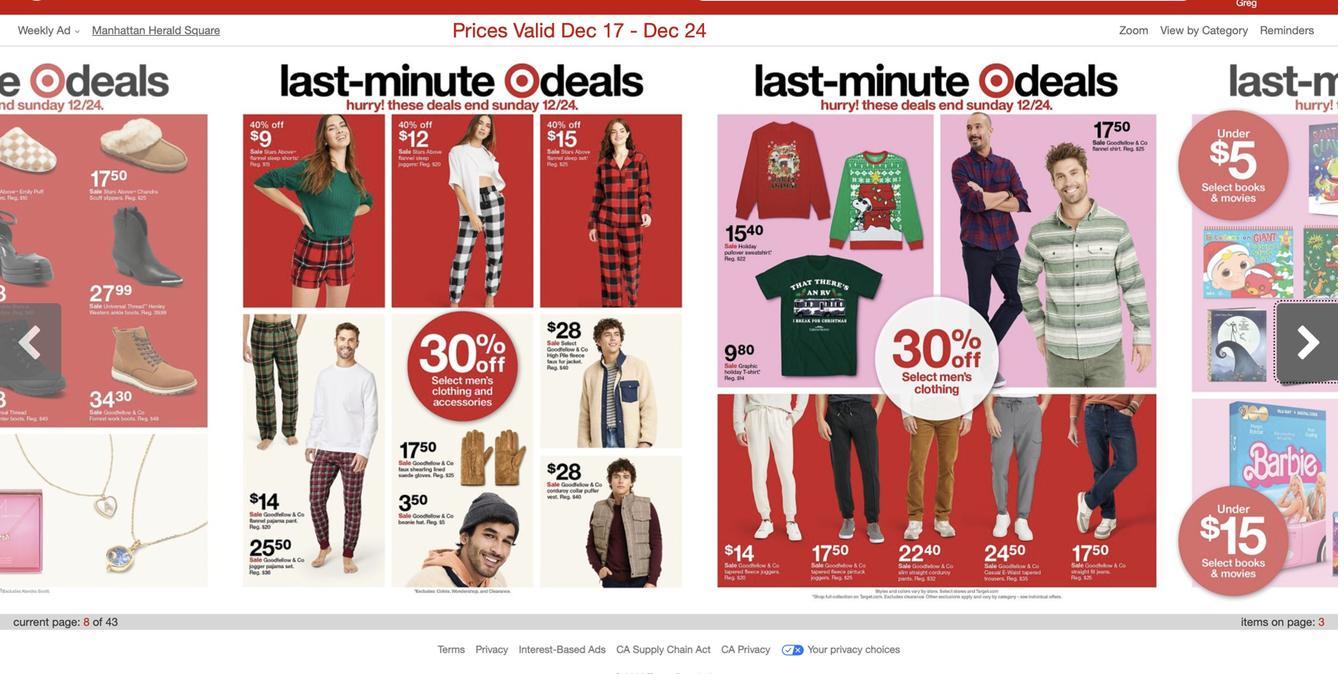 Task type: vqa. For each thing, say whether or not it's contained in the screenshot.
Privacy LINK
yes



Task type: locate. For each thing, give the bounding box(es) containing it.
supply
[[633, 644, 664, 656]]

interest-
[[519, 644, 557, 656]]

1 horizontal spatial page:
[[1287, 615, 1316, 629]]

ca right act
[[722, 644, 735, 656]]

privacy left 'ccpa' image
[[738, 644, 770, 656]]

herald
[[149, 23, 181, 37]]

0 horizontal spatial dec
[[561, 18, 597, 42]]

weekly ad
[[18, 23, 71, 37]]

ca
[[617, 644, 630, 656], [722, 644, 735, 656]]

zoom
[[1120, 23, 1149, 37]]

on
[[1272, 615, 1284, 629]]

page 10 image
[[1144, 56, 1338, 606]]

3
[[1319, 615, 1325, 629]]

1 horizontal spatial dec
[[643, 18, 679, 42]]

prices
[[453, 18, 508, 42]]

1 horizontal spatial privacy
[[738, 644, 770, 656]]

2 dec from the left
[[643, 18, 679, 42]]

0 horizontal spatial privacy
[[476, 644, 508, 656]]

1 horizontal spatial ca
[[722, 644, 735, 656]]

2 ca from the left
[[722, 644, 735, 656]]

reminders
[[1260, 23, 1315, 37]]

ca left supply
[[617, 644, 630, 656]]

ca supply chain act link
[[617, 644, 711, 656]]

interest-based ads link
[[519, 644, 606, 656]]

0 horizontal spatial page:
[[52, 615, 80, 629]]

dec
[[561, 18, 597, 42], [643, 18, 679, 42]]

manhattan herald square link
[[92, 22, 232, 38]]

terms link
[[438, 644, 465, 656]]

view by category
[[1161, 23, 1249, 37]]

page: left '3'
[[1287, 615, 1316, 629]]

ca for ca supply chain act
[[617, 644, 630, 656]]

1 privacy from the left
[[476, 644, 508, 656]]

manhattan herald square
[[92, 23, 220, 37]]

2 privacy from the left
[[738, 644, 770, 656]]

current page: 8 of 43
[[13, 615, 118, 629]]

2 page: from the left
[[1287, 615, 1316, 629]]

privacy
[[831, 644, 863, 656]]

page:
[[52, 615, 80, 629], [1287, 615, 1316, 629]]

your privacy choices
[[808, 644, 900, 656]]

zoom-in element
[[1120, 23, 1149, 37]]

privacy right terms "link"
[[476, 644, 508, 656]]

17
[[602, 18, 625, 42]]

dec right the -
[[643, 18, 679, 42]]

current
[[13, 615, 49, 629]]

ca privacy
[[722, 644, 770, 656]]

form
[[688, 0, 1198, 2]]

-
[[630, 18, 638, 42]]

privacy
[[476, 644, 508, 656], [738, 644, 770, 656]]

page 8 image
[[195, 56, 669, 606]]

page: left 8
[[52, 615, 80, 629]]

ca privacy link
[[722, 644, 770, 656]]

dec left "17"
[[561, 18, 597, 42]]

terms
[[438, 644, 465, 656]]

ccpa image
[[781, 639, 805, 663]]

prices valid dec 17 - dec 24
[[453, 18, 707, 42]]

24
[[685, 18, 707, 42]]

1 ca from the left
[[617, 644, 630, 656]]

0 horizontal spatial ca
[[617, 644, 630, 656]]

1 page: from the left
[[52, 615, 80, 629]]



Task type: describe. For each thing, give the bounding box(es) containing it.
ad
[[57, 23, 71, 37]]

of
[[93, 615, 102, 629]]

view by category link
[[1161, 23, 1260, 37]]

page 7 image
[[0, 56, 195, 606]]

weekly ad link
[[18, 22, 92, 38]]

valid
[[513, 18, 555, 42]]

reminders link
[[1260, 22, 1326, 38]]

by
[[1187, 23, 1199, 37]]

interest-based ads
[[519, 644, 606, 656]]

page 9 image
[[669, 56, 1144, 606]]

weekly
[[18, 23, 54, 37]]

based
[[557, 644, 586, 656]]

43
[[106, 615, 118, 629]]

chain
[[667, 644, 693, 656]]

ca for ca privacy
[[722, 644, 735, 656]]

ca supply chain act
[[617, 644, 711, 656]]

8
[[83, 615, 90, 629]]

act
[[696, 644, 711, 656]]

your
[[808, 644, 828, 656]]

manhattan
[[92, 23, 145, 37]]

items on page: 3
[[1241, 615, 1325, 629]]

square
[[184, 23, 220, 37]]

Search Weekly Ad search field
[[688, 0, 1198, 2]]

ads
[[588, 644, 606, 656]]

zoom link
[[1120, 22, 1161, 38]]

view
[[1161, 23, 1184, 37]]

1 dec from the left
[[561, 18, 597, 42]]

choices
[[866, 644, 900, 656]]

privacy link
[[476, 644, 508, 656]]

your privacy choices link
[[781, 639, 900, 663]]

category
[[1202, 23, 1249, 37]]

items
[[1241, 615, 1269, 629]]



